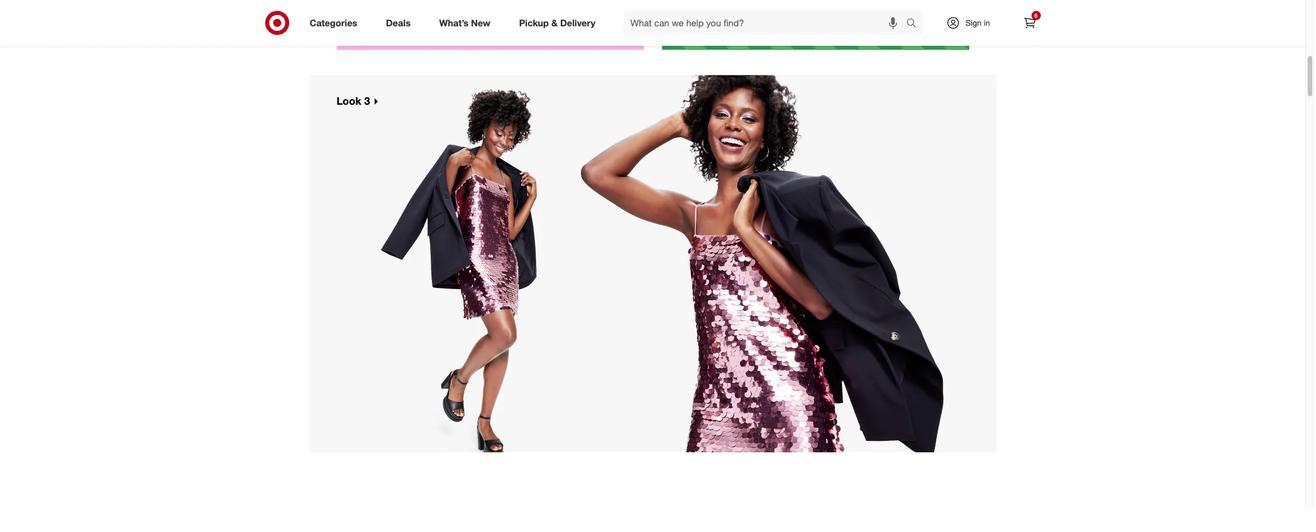 Task type: describe. For each thing, give the bounding box(es) containing it.
look 3 ▸ link
[[309, 75, 997, 476]]

delivery
[[560, 17, 596, 28]]

sign in
[[966, 18, 990, 28]]

pickup & delivery link
[[509, 10, 610, 36]]

deals link
[[376, 10, 425, 36]]

what's
[[439, 17, 469, 28]]

&
[[552, 17, 558, 28]]

categories link
[[300, 10, 372, 36]]

sign in link
[[937, 10, 1008, 36]]

pickup
[[519, 17, 549, 28]]

search button
[[901, 10, 929, 38]]

look 3: pink super-sequined mini dress with chunky black heels and a black blazer over the shoulder. image
[[309, 75, 997, 476]]

look
[[337, 94, 361, 107]]

What can we help you find? suggestions appear below search field
[[624, 10, 909, 36]]

look 1: sparkly, shiny, metallic silver pants with a matching jacket and a black tank underneath. image
[[337, 0, 644, 50]]

6
[[1035, 12, 1038, 19]]

what's new
[[439, 17, 491, 28]]

what's new link
[[430, 10, 505, 36]]

3
[[364, 94, 370, 107]]



Task type: locate. For each thing, give the bounding box(es) containing it.
▸
[[373, 94, 379, 107]]

sign
[[966, 18, 982, 28]]

search
[[901, 18, 929, 30]]

in
[[984, 18, 990, 28]]

pickup & delivery
[[519, 17, 596, 28]]

look 3 ▸
[[337, 94, 379, 107]]

look 2: long, black, faux-leather shirt with an oversized tan and white striped sweater, tan boots and a white hat. image
[[662, 0, 969, 50]]

new
[[471, 17, 491, 28]]

categories
[[310, 17, 357, 28]]

6 link
[[1017, 10, 1043, 36]]

deals
[[386, 17, 411, 28]]



Task type: vqa. For each thing, say whether or not it's contained in the screenshot.
Target inside Dropdown Button
no



